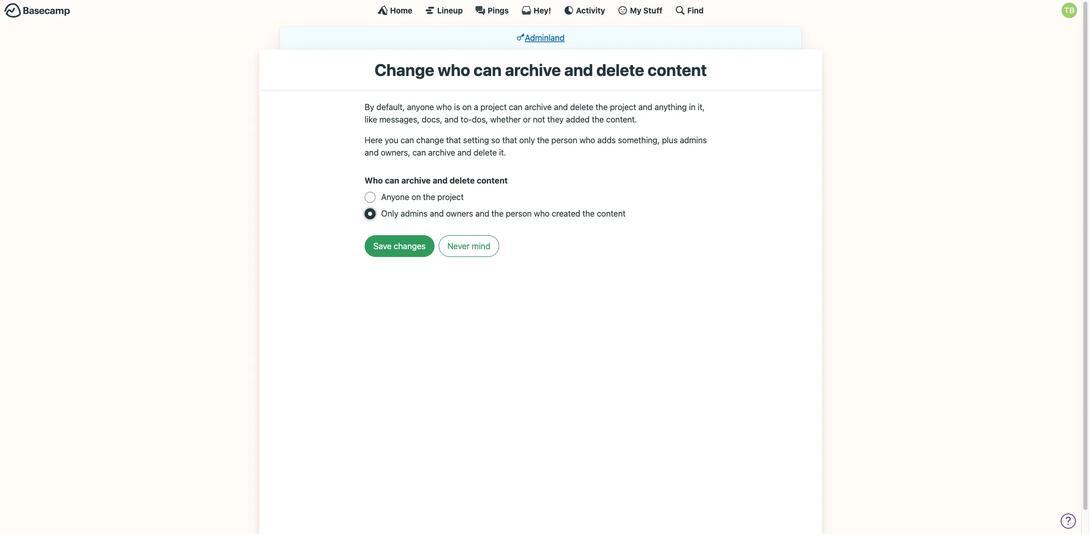 Task type: locate. For each thing, give the bounding box(es) containing it.
archive inside here you can change that setting so that only the person who adds something, plus admins and owners, can archive and delete it.
[[428, 148, 455, 158]]

anything
[[655, 102, 687, 112]]

project up the content.
[[610, 102, 636, 112]]

1 horizontal spatial admins
[[680, 135, 707, 145]]

person left 'created'
[[506, 209, 532, 219]]

the inside here you can change that setting so that only the person who adds something, plus admins and owners, can archive and delete it.
[[537, 135, 549, 145]]

who
[[438, 60, 470, 79], [436, 102, 452, 112], [580, 135, 595, 145], [534, 209, 550, 219]]

and down setting
[[457, 148, 471, 158]]

can
[[474, 60, 502, 79], [509, 102, 523, 112], [401, 135, 414, 145], [412, 148, 426, 158], [385, 176, 399, 185]]

archive
[[505, 60, 561, 79], [525, 102, 552, 112], [428, 148, 455, 158], [401, 176, 431, 185]]

change
[[416, 135, 444, 145]]

that
[[446, 135, 461, 145], [502, 135, 517, 145]]

the right 'owners'
[[491, 209, 504, 219]]

my stuff
[[630, 6, 662, 15]]

on right anyone
[[411, 192, 421, 202]]

only admins and owners and the person who created the content
[[381, 209, 626, 219]]

and down anyone on the project
[[430, 209, 444, 219]]

that left setting
[[446, 135, 461, 145]]

0 vertical spatial person
[[551, 135, 577, 145]]

who can archive and delete content
[[365, 176, 508, 185]]

not
[[533, 115, 545, 124]]

the up the content.
[[596, 102, 608, 112]]

1 horizontal spatial person
[[551, 135, 577, 145]]

2 horizontal spatial project
[[610, 102, 636, 112]]

pings button
[[475, 5, 509, 16]]

anyone on the project
[[381, 192, 464, 202]]

on
[[462, 102, 472, 112], [411, 192, 421, 202]]

to-
[[461, 115, 472, 124]]

they
[[547, 115, 564, 124]]

project up 'owners'
[[437, 192, 464, 202]]

project up whether
[[480, 102, 507, 112]]

1 horizontal spatial on
[[462, 102, 472, 112]]

1 horizontal spatial content
[[597, 209, 626, 219]]

person
[[551, 135, 577, 145], [506, 209, 532, 219]]

who left adds on the top right of page
[[580, 135, 595, 145]]

stuff
[[643, 6, 662, 15]]

1 vertical spatial admins
[[401, 209, 428, 219]]

0 horizontal spatial that
[[446, 135, 461, 145]]

and right 'owners'
[[475, 209, 489, 219]]

my
[[630, 6, 641, 15]]

admins
[[680, 135, 707, 145], [401, 209, 428, 219]]

and
[[564, 60, 593, 79], [554, 102, 568, 112], [638, 102, 652, 112], [445, 115, 459, 124], [365, 148, 379, 158], [457, 148, 471, 158], [433, 176, 448, 185], [430, 209, 444, 219], [475, 209, 489, 219]]

1 horizontal spatial that
[[502, 135, 517, 145]]

None submit
[[365, 236, 434, 257]]

switch accounts image
[[4, 3, 70, 19]]

and down adminland
[[564, 60, 593, 79]]

1 vertical spatial person
[[506, 209, 532, 219]]

activity
[[576, 6, 605, 15]]

1 vertical spatial content
[[477, 176, 508, 185]]

pings
[[488, 6, 509, 15]]

adds
[[597, 135, 616, 145]]

delete down setting
[[474, 148, 497, 158]]

here
[[365, 135, 383, 145]]

delete up 'owners'
[[450, 176, 475, 185]]

can up whether
[[509, 102, 523, 112]]

1 vertical spatial on
[[411, 192, 421, 202]]

whether
[[490, 115, 521, 124]]

2 horizontal spatial content
[[648, 60, 707, 79]]

archive down the change
[[428, 148, 455, 158]]

project
[[480, 102, 507, 112], [610, 102, 636, 112], [437, 192, 464, 202]]

home
[[390, 6, 412, 15]]

the
[[596, 102, 608, 112], [592, 115, 604, 124], [537, 135, 549, 145], [423, 192, 435, 202], [491, 209, 504, 219], [583, 209, 595, 219]]

0 vertical spatial admins
[[680, 135, 707, 145]]

and up anyone on the project
[[433, 176, 448, 185]]

change who can archive and delete content
[[374, 60, 707, 79]]

content right 'created'
[[597, 209, 626, 219]]

delete up the content.
[[596, 60, 644, 79]]

delete up added
[[570, 102, 593, 112]]

hey!
[[534, 6, 551, 15]]

you
[[385, 135, 398, 145]]

that right so
[[502, 135, 517, 145]]

content
[[648, 60, 707, 79], [477, 176, 508, 185], [597, 209, 626, 219]]

my stuff button
[[618, 5, 662, 16]]

find
[[687, 6, 704, 15]]

admins right plus
[[680, 135, 707, 145]]

can right you at left top
[[401, 135, 414, 145]]

1 that from the left
[[446, 135, 461, 145]]

person down "they" on the top of page
[[551, 135, 577, 145]]

archive up not
[[525, 102, 552, 112]]

on left 'a'
[[462, 102, 472, 112]]

0 horizontal spatial admins
[[401, 209, 428, 219]]

owners
[[446, 209, 473, 219]]

adminland link
[[517, 33, 565, 43]]

0 vertical spatial content
[[648, 60, 707, 79]]

owners,
[[381, 148, 410, 158]]

or
[[523, 115, 531, 124]]

on inside by default, anyone who is on a project can archive and delete the project and anything in it, like messages, docs, and to-dos, whether or not they added the content.
[[462, 102, 472, 112]]

content down it.
[[477, 176, 508, 185]]

admins inside here you can change that setting so that only the person who adds something, plus admins and owners, can archive and delete it.
[[680, 135, 707, 145]]

delete
[[596, 60, 644, 79], [570, 102, 593, 112], [474, 148, 497, 158], [450, 176, 475, 185]]

content up anything at the top of the page
[[648, 60, 707, 79]]

can up anyone
[[385, 176, 399, 185]]

2 vertical spatial content
[[597, 209, 626, 219]]

who left is
[[436, 102, 452, 112]]

archive down adminland link
[[505, 60, 561, 79]]

0 vertical spatial on
[[462, 102, 472, 112]]

admins down anyone on the project
[[401, 209, 428, 219]]

delete inside by default, anyone who is on a project can archive and delete the project and anything in it, like messages, docs, and to-dos, whether or not they added the content.
[[570, 102, 593, 112]]

content.
[[606, 115, 637, 124]]

like
[[365, 115, 377, 124]]

the right only
[[537, 135, 549, 145]]

so
[[491, 135, 500, 145]]

here you can change that setting so that only the person who adds something, plus admins and owners, can archive and delete it.
[[365, 135, 707, 158]]

who inside here you can change that setting so that only the person who adds something, plus admins and owners, can archive and delete it.
[[580, 135, 595, 145]]

main element
[[0, 0, 1081, 20]]

only
[[381, 209, 398, 219]]



Task type: describe. For each thing, give the bounding box(es) containing it.
0 horizontal spatial content
[[477, 176, 508, 185]]

messages,
[[379, 115, 420, 124]]

lineup
[[437, 6, 463, 15]]

who inside by default, anyone who is on a project can archive and delete the project and anything in it, like messages, docs, and to-dos, whether or not they added the content.
[[436, 102, 452, 112]]

default,
[[376, 102, 405, 112]]

can up 'a'
[[474, 60, 502, 79]]

archive up anyone on the project
[[401, 176, 431, 185]]

dos,
[[472, 115, 488, 124]]

the right 'created'
[[583, 209, 595, 219]]

the right added
[[592, 115, 604, 124]]

added
[[566, 115, 590, 124]]

is
[[454, 102, 460, 112]]

0 horizontal spatial on
[[411, 192, 421, 202]]

by default, anyone who is on a project can archive and delete the project and anything in it, like messages, docs, and to-dos, whether or not they added the content.
[[365, 102, 705, 124]]

adminland
[[525, 33, 565, 43]]

activity link
[[564, 5, 605, 16]]

0 horizontal spatial person
[[506, 209, 532, 219]]

only
[[519, 135, 535, 145]]

and up "they" on the top of page
[[554, 102, 568, 112]]

and down here
[[365, 148, 379, 158]]

who
[[365, 176, 383, 185]]

who up is
[[438, 60, 470, 79]]

plus
[[662, 135, 678, 145]]

2 that from the left
[[502, 135, 517, 145]]

lineup link
[[425, 5, 463, 16]]

archive inside by default, anyone who is on a project can archive and delete the project and anything in it, like messages, docs, and to-dos, whether or not they added the content.
[[525, 102, 552, 112]]

mind
[[472, 242, 490, 251]]

the down who can archive and delete content
[[423, 192, 435, 202]]

in
[[689, 102, 696, 112]]

home link
[[378, 5, 412, 16]]

a
[[474, 102, 478, 112]]

hey! button
[[521, 5, 551, 16]]

and left anything at the top of the page
[[638, 102, 652, 112]]

tim burton image
[[1062, 3, 1077, 18]]

change
[[374, 60, 434, 79]]

anyone
[[407, 102, 434, 112]]

0 horizontal spatial project
[[437, 192, 464, 202]]

person inside here you can change that setting so that only the person who adds something, plus admins and owners, can archive and delete it.
[[551, 135, 577, 145]]

it.
[[499, 148, 506, 158]]

and down is
[[445, 115, 459, 124]]

anyone
[[381, 192, 409, 202]]

can inside by default, anyone who is on a project can archive and delete the project and anything in it, like messages, docs, and to-dos, whether or not they added the content.
[[509, 102, 523, 112]]

can down the change
[[412, 148, 426, 158]]

never mind
[[447, 242, 490, 251]]

it,
[[698, 102, 705, 112]]

1 horizontal spatial project
[[480, 102, 507, 112]]

delete inside here you can change that setting so that only the person who adds something, plus admins and owners, can archive and delete it.
[[474, 148, 497, 158]]

something,
[[618, 135, 660, 145]]

who left 'created'
[[534, 209, 550, 219]]

setting
[[463, 135, 489, 145]]

created
[[552, 209, 580, 219]]

docs,
[[422, 115, 442, 124]]

by
[[365, 102, 374, 112]]

find button
[[675, 5, 704, 16]]

never
[[447, 242, 470, 251]]

never mind link
[[439, 236, 499, 257]]



Task type: vqa. For each thing, say whether or not it's contained in the screenshot.
• to the top
no



